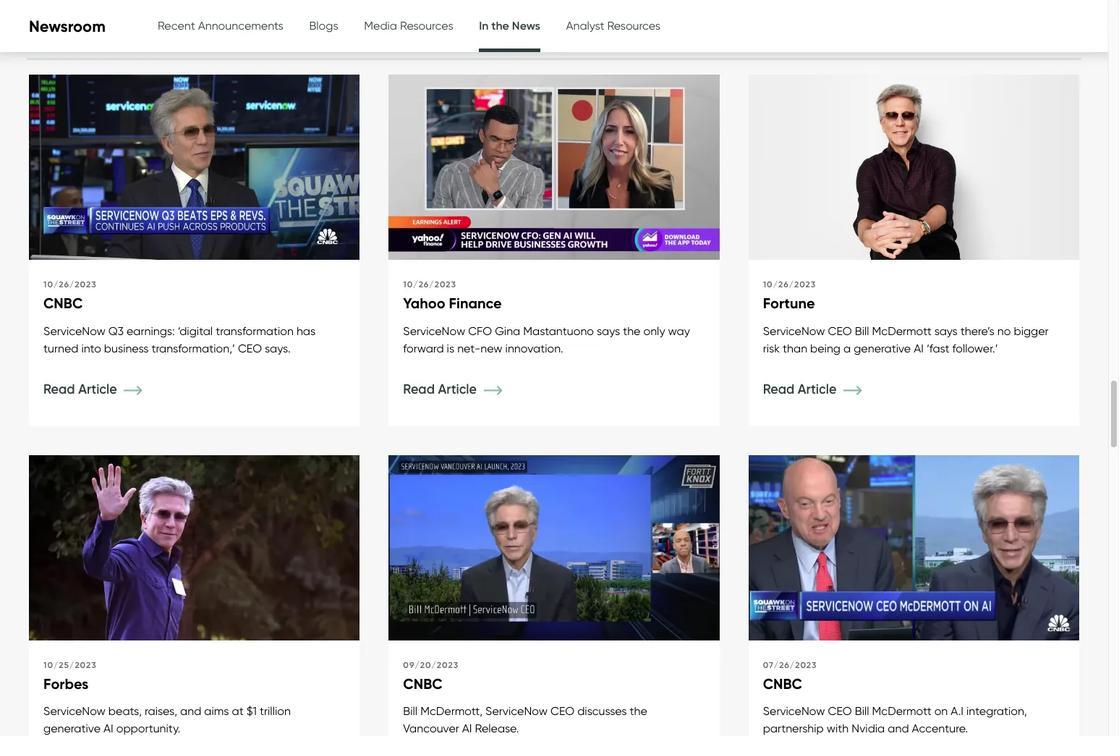 Task type: locate. For each thing, give the bounding box(es) containing it.
bill inside servicenow ceo bill mcdermott on a.i integration, partnership with nvidia and accenture.
[[855, 704, 870, 718]]

servicenow inside servicenow cfo gina mastantuono says the only way forward is net-new innovation.
[[403, 324, 466, 338]]

0 vertical spatial cnbc image
[[29, 74, 360, 261]]

has
[[297, 324, 316, 338]]

cnbc up partnership
[[764, 675, 803, 693]]

and right nvidia
[[888, 722, 910, 736]]

read article down is
[[403, 381, 480, 397]]

ceo up with on the right
[[829, 704, 853, 718]]

servicenow ceo bill mcdermott on a.i integration, partnership with nvidia and accenture.
[[764, 704, 1028, 736]]

1 horizontal spatial cnbc
[[403, 675, 443, 693]]

servicenow for servicenow cfo gina mastantuono says the only way forward is net-new innovation.
[[403, 324, 466, 338]]

read article link for cnbc
[[43, 381, 164, 397]]

read article link down into
[[43, 381, 164, 397]]

0 horizontal spatial cnbc image
[[29, 74, 360, 261]]

in
[[28, 6, 50, 38], [479, 18, 489, 33]]

0 horizontal spatial says
[[597, 324, 621, 338]]

0 horizontal spatial article
[[78, 381, 117, 397]]

mcdermott
[[873, 324, 932, 338], [873, 704, 932, 718]]

accenture.
[[913, 722, 969, 736]]

bill
[[855, 324, 870, 338], [403, 704, 418, 718], [855, 704, 870, 718]]

1 horizontal spatial and
[[888, 722, 910, 736]]

0 vertical spatial generative
[[854, 341, 912, 355]]

article down being
[[798, 381, 837, 397]]

read article link
[[43, 381, 164, 397], [403, 381, 524, 397], [764, 381, 884, 397]]

1 read article link from the left
[[43, 381, 164, 397]]

the
[[56, 6, 96, 38], [492, 18, 510, 33], [623, 324, 641, 338], [630, 704, 648, 718]]

2 article from the left
[[438, 381, 477, 397]]

generative down forbes
[[43, 722, 101, 736]]

1 vertical spatial cnbc image
[[389, 455, 720, 641]]

bill for fortune
[[855, 324, 870, 338]]

servicenow down forbes
[[43, 704, 106, 718]]

gina
[[495, 324, 521, 338]]

0 horizontal spatial ai
[[104, 722, 113, 736]]

2 horizontal spatial read article link
[[764, 381, 884, 397]]

generative
[[854, 341, 912, 355], [43, 722, 101, 736]]

forward
[[403, 341, 444, 355]]

integration,
[[967, 704, 1028, 718]]

1 says from the left
[[597, 324, 621, 338]]

servicenow inside servicenow beats, raises, and aims at $1 trillion generative ai opportunity.
[[43, 704, 106, 718]]

servicenow for servicenow ceo bill mcdermott on a.i integration, partnership with nvidia and accenture.
[[764, 704, 826, 718]]

media
[[364, 19, 397, 33]]

2 horizontal spatial cnbc
[[764, 675, 803, 693]]

cnbc up turned
[[43, 294, 83, 312]]

1 vertical spatial mcdermott
[[873, 704, 932, 718]]

1 read from the left
[[43, 381, 75, 397]]

says inside the servicenow ceo bill mcdermott says there's no bigger risk than being a generative ai 'fast follower.'
[[935, 324, 958, 338]]

in inside in the news link
[[479, 18, 489, 33]]

1 vertical spatial generative
[[43, 722, 101, 736]]

cnbc for servicenow ceo bill mcdermott on a.i integration, partnership with nvidia and accenture.
[[764, 675, 803, 693]]

cfo
[[469, 324, 492, 338]]

1 article from the left
[[78, 381, 117, 397]]

servicenow inside bill mcdermott, servicenow ceo discusses the vancouver ai release.
[[486, 704, 548, 718]]

turned
[[43, 341, 78, 355]]

a.i
[[951, 704, 964, 718]]

servicenow up forward
[[403, 324, 466, 338]]

0 horizontal spatial read article
[[43, 381, 120, 397]]

generative right a
[[854, 341, 912, 355]]

read
[[43, 381, 75, 397], [403, 381, 435, 397], [764, 381, 795, 397]]

2 read article link from the left
[[403, 381, 524, 397]]

article down into
[[78, 381, 117, 397]]

article
[[78, 381, 117, 397], [438, 381, 477, 397], [798, 381, 837, 397]]

resources right media
[[400, 19, 454, 33]]

read article link down being
[[764, 381, 884, 397]]

1 horizontal spatial says
[[935, 324, 958, 338]]

in for in the news
[[479, 18, 489, 33]]

read for fortune
[[764, 381, 795, 397]]

forbes image
[[29, 455, 360, 641]]

no
[[998, 324, 1012, 338]]

bill inside the servicenow ceo bill mcdermott says there's no bigger risk than being a generative ai 'fast follower.'
[[855, 324, 870, 338]]

read for yahoo finance
[[403, 381, 435, 397]]

says
[[597, 324, 621, 338], [935, 324, 958, 338]]

2 read from the left
[[403, 381, 435, 397]]

3 read article from the left
[[764, 381, 840, 397]]

2 says from the left
[[935, 324, 958, 338]]

servicenow up partnership
[[764, 704, 826, 718]]

0 horizontal spatial in
[[28, 6, 50, 38]]

1 vertical spatial and
[[888, 722, 910, 736]]

blogs
[[309, 19, 339, 33]]

ceo down transformation
[[238, 341, 262, 355]]

says inside servicenow cfo gina mastantuono says the only way forward is net-new innovation.
[[597, 324, 621, 338]]

article down is
[[438, 381, 477, 397]]

trillion
[[260, 704, 291, 718]]

read down turned
[[43, 381, 75, 397]]

ai down beats,
[[104, 722, 113, 736]]

ceo
[[829, 324, 853, 338], [238, 341, 262, 355], [551, 704, 575, 718], [829, 704, 853, 718]]

servicenow inside the servicenow ceo bill mcdermott says there's no bigger risk than being a generative ai 'fast follower.'
[[764, 324, 826, 338]]

0 horizontal spatial cnbc
[[43, 294, 83, 312]]

mcdermott inside servicenow ceo bill mcdermott on a.i integration, partnership with nvidia and accenture.
[[873, 704, 932, 718]]

1 mcdermott from the top
[[873, 324, 932, 338]]

1 horizontal spatial article
[[438, 381, 477, 397]]

the right discusses
[[630, 704, 648, 718]]

recent announcements
[[158, 19, 284, 33]]

servicenow up turned
[[43, 324, 106, 338]]

servicenow inside servicenow q3 earnings: 'digital transformation has turned into business transformation,' ceo says.
[[43, 324, 106, 338]]

2 resources from the left
[[608, 19, 661, 33]]

ceo inside servicenow q3 earnings: 'digital transformation has turned into business transformation,' ceo says.
[[238, 341, 262, 355]]

vancouver
[[403, 722, 460, 736]]

read down forward
[[403, 381, 435, 397]]

servicenow up release.
[[486, 704, 548, 718]]

in for in the news
[[28, 6, 50, 38]]

being
[[811, 341, 841, 355]]

a
[[844, 341, 851, 355]]

mcdermott up nvidia
[[873, 704, 932, 718]]

1 horizontal spatial resources
[[608, 19, 661, 33]]

1 horizontal spatial generative
[[854, 341, 912, 355]]

recent announcements link
[[158, 1, 284, 51]]

2 horizontal spatial article
[[798, 381, 837, 397]]

ai left 'fast
[[914, 341, 924, 355]]

fortune image
[[749, 74, 1080, 261]]

mcdermott up 'fast
[[873, 324, 932, 338]]

1 horizontal spatial cnbc image
[[389, 455, 720, 641]]

cnbc image for ceo
[[389, 455, 720, 641]]

ceo up a
[[829, 324, 853, 338]]

opportunity.
[[116, 722, 181, 736]]

0 vertical spatial mcdermott
[[873, 324, 932, 338]]

finance
[[449, 294, 502, 312]]

1 horizontal spatial read article link
[[403, 381, 524, 397]]

2 read article from the left
[[403, 381, 480, 397]]

cnbc up mcdermott, at the bottom of the page
[[403, 675, 443, 693]]

servicenow beats, raises, and aims at $1 trillion generative ai opportunity.
[[43, 704, 291, 736]]

the left "only"
[[623, 324, 641, 338]]

generative inside the servicenow ceo bill mcdermott says there's no bigger risk than being a generative ai 'fast follower.'
[[854, 341, 912, 355]]

2 horizontal spatial ai
[[914, 341, 924, 355]]

cnbc for bill mcdermott, servicenow ceo discusses the vancouver ai release.
[[403, 675, 443, 693]]

read article link down the net-
[[403, 381, 524, 397]]

follower.'
[[953, 341, 999, 355]]

ai down mcdermott, at the bottom of the page
[[462, 722, 472, 736]]

0 horizontal spatial read article link
[[43, 381, 164, 397]]

servicenow up 'than'
[[764, 324, 826, 338]]

1 read article from the left
[[43, 381, 120, 397]]

0 vertical spatial and
[[180, 704, 201, 718]]

read for cnbc
[[43, 381, 75, 397]]

says left "only"
[[597, 324, 621, 338]]

risk
[[764, 341, 780, 355]]

1 horizontal spatial read article
[[403, 381, 480, 397]]

ceo left discusses
[[551, 704, 575, 718]]

3 read article link from the left
[[764, 381, 884, 397]]

transformation,'
[[152, 341, 235, 355]]

says up 'fast
[[935, 324, 958, 338]]

read article link for yahoo finance
[[403, 381, 524, 397]]

cnbc
[[43, 294, 83, 312], [403, 675, 443, 693], [764, 675, 803, 693]]

3 read from the left
[[764, 381, 795, 397]]

mcdermott inside the servicenow ceo bill mcdermott says there's no bigger risk than being a generative ai 'fast follower.'
[[873, 324, 932, 338]]

0 horizontal spatial resources
[[400, 19, 454, 33]]

resources right analyst
[[608, 19, 661, 33]]

analyst resources link
[[566, 1, 661, 51]]

new
[[481, 341, 503, 355]]

ceo inside servicenow ceo bill mcdermott on a.i integration, partnership with nvidia and accenture.
[[829, 704, 853, 718]]

announcements
[[198, 19, 284, 33]]

cnbc image
[[29, 74, 360, 261], [389, 455, 720, 641]]

yahoo
[[403, 294, 446, 312]]

mcdermott for fortune
[[873, 324, 932, 338]]

ai
[[914, 341, 924, 355], [104, 722, 113, 736], [462, 722, 472, 736]]

in the news
[[479, 18, 541, 33]]

the inside bill mcdermott, servicenow ceo discusses the vancouver ai release.
[[630, 704, 648, 718]]

1 resources from the left
[[400, 19, 454, 33]]

2 horizontal spatial read article
[[764, 381, 840, 397]]

0 horizontal spatial generative
[[43, 722, 101, 736]]

resources
[[400, 19, 454, 33], [608, 19, 661, 33]]

servicenow
[[43, 324, 106, 338], [403, 324, 466, 338], [764, 324, 826, 338], [43, 704, 106, 718], [486, 704, 548, 718], [764, 704, 826, 718]]

says.
[[265, 341, 291, 355]]

1 horizontal spatial ai
[[462, 722, 472, 736]]

3 article from the left
[[798, 381, 837, 397]]

0 horizontal spatial and
[[180, 704, 201, 718]]

and left aims
[[180, 704, 201, 718]]

bigger
[[1015, 324, 1049, 338]]

read article down into
[[43, 381, 120, 397]]

into
[[81, 341, 101, 355]]

only
[[644, 324, 666, 338]]

1 horizontal spatial in
[[479, 18, 489, 33]]

read down risk
[[764, 381, 795, 397]]

the inside servicenow cfo gina mastantuono says the only way forward is net-new innovation.
[[623, 324, 641, 338]]

2 mcdermott from the top
[[873, 704, 932, 718]]

2 horizontal spatial read
[[764, 381, 795, 397]]

0 horizontal spatial read
[[43, 381, 75, 397]]

1 horizontal spatial read
[[403, 381, 435, 397]]

read article down 'than'
[[764, 381, 840, 397]]

and
[[180, 704, 201, 718], [888, 722, 910, 736]]

fortune
[[764, 294, 816, 312]]

read article link for fortune
[[764, 381, 884, 397]]

media resources
[[364, 19, 454, 33]]

news
[[512, 18, 541, 33]]

bill for cnbc
[[855, 704, 870, 718]]

innovation.
[[506, 341, 564, 355]]

says for fortune
[[935, 324, 958, 338]]

'digital
[[178, 324, 213, 338]]

read article
[[43, 381, 120, 397], [403, 381, 480, 397], [764, 381, 840, 397]]

servicenow inside servicenow ceo bill mcdermott on a.i integration, partnership with nvidia and accenture.
[[764, 704, 826, 718]]

servicenow q3 earnings: 'digital transformation has turned into business transformation,' ceo says.
[[43, 324, 316, 355]]



Task type: vqa. For each thing, say whether or not it's contained in the screenshot.
the to inside How to Buy "link"
no



Task type: describe. For each thing, give the bounding box(es) containing it.
release.
[[475, 722, 519, 736]]

news
[[103, 6, 164, 38]]

and inside servicenow beats, raises, and aims at $1 trillion generative ai opportunity.
[[180, 704, 201, 718]]

says for yahoo finance
[[597, 324, 621, 338]]

recent
[[158, 19, 195, 33]]

servicenow cfo gina mastantuono says the only way forward is net-new innovation.
[[403, 324, 691, 355]]

earnings:
[[127, 324, 175, 338]]

bill inside bill mcdermott, servicenow ceo discusses the vancouver ai release.
[[403, 704, 418, 718]]

ai inside bill mcdermott, servicenow ceo discusses the vancouver ai release.
[[462, 722, 472, 736]]

servicenow for servicenow ceo bill mcdermott says there's no bigger risk than being a generative ai 'fast follower.'
[[764, 324, 826, 338]]

transformation
[[216, 324, 294, 338]]

mastantuono
[[524, 324, 594, 338]]

resources for analyst resources
[[608, 19, 661, 33]]

at
[[232, 704, 244, 718]]

ceo inside the servicenow ceo bill mcdermott says there's no bigger risk than being a generative ai 'fast follower.'
[[829, 324, 853, 338]]

bill mcdermott, servicenow ceo discusses the vancouver ai release.
[[403, 704, 648, 736]]

in the news link
[[479, 0, 541, 54]]

is
[[447, 341, 455, 355]]

there's
[[961, 324, 995, 338]]

and inside servicenow ceo bill mcdermott on a.i integration, partnership with nvidia and accenture.
[[888, 722, 910, 736]]

with
[[827, 722, 849, 736]]

ai inside servicenow beats, raises, and aims at $1 trillion generative ai opportunity.
[[104, 722, 113, 736]]

ceo inside bill mcdermott, servicenow ceo discusses the vancouver ai release.
[[551, 704, 575, 718]]

read article for yahoo finance
[[403, 381, 480, 397]]

cnbc for servicenow q3 earnings: 'digital transformation has turned into business transformation,' ceo says.
[[43, 294, 83, 312]]

aims
[[204, 704, 229, 718]]

read article for fortune
[[764, 381, 840, 397]]

cnbc image for 'digital
[[29, 74, 360, 261]]

forbes
[[43, 675, 89, 693]]

servicenow ceo bill mcdermott says there's no bigger risk than being a generative ai 'fast follower.'
[[764, 324, 1049, 355]]

servicenow for servicenow q3 earnings: 'digital transformation has turned into business transformation,' ceo says.
[[43, 324, 106, 338]]

business
[[104, 341, 149, 355]]

nvidia
[[852, 722, 886, 736]]

beats,
[[108, 704, 142, 718]]

way
[[669, 324, 691, 338]]

media resources link
[[364, 1, 454, 51]]

partnership
[[764, 722, 824, 736]]

the left news
[[56, 6, 96, 38]]

article for cnbc
[[78, 381, 117, 397]]

raises,
[[145, 704, 177, 718]]

newsroom
[[29, 16, 106, 36]]

analyst
[[566, 19, 605, 33]]

blogs link
[[309, 1, 339, 51]]

$1
[[247, 704, 257, 718]]

read article for cnbc
[[43, 381, 120, 397]]

net-
[[458, 341, 481, 355]]

article for fortune
[[798, 381, 837, 397]]

than
[[783, 341, 808, 355]]

servicenow for servicenow beats, raises, and aims at $1 trillion generative ai opportunity.
[[43, 704, 106, 718]]

mcdermott for cnbc
[[873, 704, 932, 718]]

ai inside the servicenow ceo bill mcdermott says there's no bigger risk than being a generative ai 'fast follower.'
[[914, 341, 924, 355]]

article for yahoo finance
[[438, 381, 477, 397]]

yahoo finance image
[[389, 74, 720, 261]]

discusses
[[578, 704, 627, 718]]

'fast
[[927, 341, 950, 355]]

yahoo finance
[[403, 294, 502, 312]]

the left 'news'
[[492, 18, 510, 33]]

resources for media resources
[[400, 19, 454, 33]]

generative inside servicenow beats, raises, and aims at $1 trillion generative ai opportunity.
[[43, 722, 101, 736]]

in the news
[[28, 6, 164, 38]]

on
[[935, 704, 949, 718]]

q3
[[108, 324, 124, 338]]

analyst resources
[[566, 19, 661, 33]]

mcdermott,
[[421, 704, 483, 718]]



